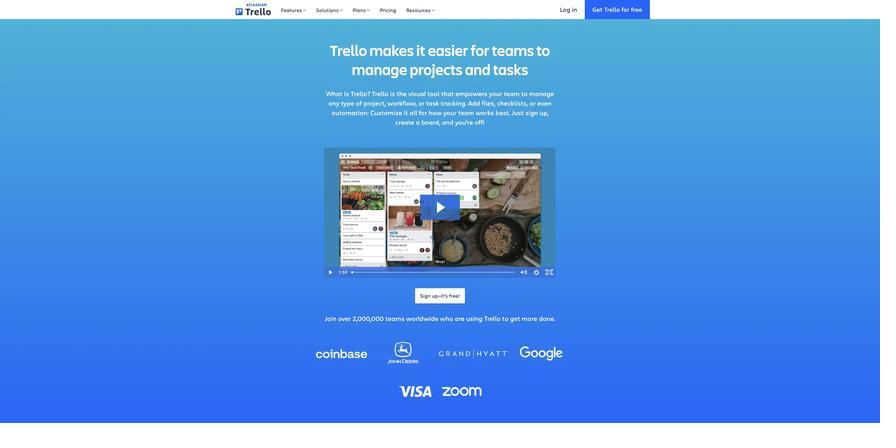 Task type: locate. For each thing, give the bounding box(es) containing it.
files,
[[482, 99, 496, 108]]

john deere logo image
[[378, 336, 429, 371]]

to
[[537, 40, 551, 60], [522, 89, 528, 98], [503, 314, 509, 323]]

0 vertical spatial manage
[[352, 59, 408, 79]]

is up "type"
[[345, 89, 349, 98]]

features
[[281, 7, 302, 13]]

for inside "trello makes it easier for teams to manage projects and tasks"
[[471, 40, 490, 60]]

add
[[469, 99, 480, 108]]

or
[[419, 99, 425, 108], [530, 99, 536, 108]]

0 horizontal spatial and
[[442, 118, 454, 127]]

1 vertical spatial it
[[404, 108, 408, 117]]

1 horizontal spatial teams
[[492, 40, 534, 60]]

more
[[522, 314, 538, 323]]

0 horizontal spatial manage
[[352, 59, 408, 79]]

you're
[[456, 118, 474, 127]]

visa logo image
[[399, 386, 432, 397]]

and
[[466, 59, 491, 79], [442, 118, 454, 127]]

1 or from the left
[[419, 99, 425, 108]]

customize
[[371, 108, 403, 117]]

1 horizontal spatial it
[[417, 40, 426, 60]]

it left all
[[404, 108, 408, 117]]

0 vertical spatial to
[[537, 40, 551, 60]]

your up files, at the top
[[489, 89, 503, 98]]

trello?
[[351, 89, 371, 98]]

1 vertical spatial manage
[[530, 89, 555, 98]]

that
[[442, 89, 454, 98]]

features button
[[276, 0, 311, 19]]

1 vertical spatial to
[[522, 89, 528, 98]]

resources button
[[402, 0, 440, 19]]

1 horizontal spatial and
[[466, 59, 491, 79]]

up—it's
[[432, 292, 448, 299]]

0 vertical spatial team
[[504, 89, 520, 98]]

manage
[[352, 59, 408, 79], [530, 89, 555, 98]]

teams inside "trello makes it easier for teams to manage projects and tasks"
[[492, 40, 534, 60]]

plans button
[[348, 0, 375, 19]]

2 vertical spatial to
[[503, 314, 509, 323]]

1 vertical spatial your
[[444, 108, 457, 117]]

up,
[[540, 108, 549, 117]]

team
[[504, 89, 520, 98], [459, 108, 475, 117]]

and inside what is trello? trello is the visual tool that empowers your team to manage any type of project, workflow, or task tracking. add files, checklists, or even automation: customize it all for how your team works best. just sign up, create a board, and you're off!
[[442, 118, 454, 127]]

1 horizontal spatial your
[[489, 89, 503, 98]]

2 horizontal spatial to
[[537, 40, 551, 60]]

team up you're
[[459, 108, 475, 117]]

1 horizontal spatial manage
[[530, 89, 555, 98]]

all
[[410, 108, 418, 117]]

are
[[455, 314, 465, 323]]

solutions button
[[311, 0, 348, 19]]

or down the visual on the top of page
[[419, 99, 425, 108]]

1 vertical spatial for
[[471, 40, 490, 60]]

who
[[440, 314, 454, 323]]

1 vertical spatial teams
[[386, 314, 405, 323]]

0 vertical spatial it
[[417, 40, 426, 60]]

a
[[416, 118, 420, 127]]

tool
[[428, 89, 440, 98]]

is left the
[[390, 89, 395, 98]]

visual
[[409, 89, 426, 98]]

trello inside what is trello? trello is the visual tool that empowers your team to manage any type of project, workflow, or task tracking. add files, checklists, or even automation: customize it all for how your team works best. just sign up, create a board, and you're off!
[[372, 89, 389, 98]]

1 horizontal spatial to
[[522, 89, 528, 98]]

your
[[489, 89, 503, 98], [444, 108, 457, 117]]

sign
[[526, 108, 539, 117]]

1 is from the left
[[345, 89, 349, 98]]

trello makes it easier for teams to manage projects and tasks
[[330, 40, 551, 79]]

zoom logo image
[[442, 387, 482, 396]]

or up sign
[[530, 99, 536, 108]]

free
[[632, 5, 643, 13]]

manage up 'trello?'
[[352, 59, 408, 79]]

is
[[345, 89, 349, 98], [390, 89, 395, 98]]

1 horizontal spatial is
[[390, 89, 395, 98]]

1 horizontal spatial for
[[471, 40, 490, 60]]

1 vertical spatial and
[[442, 118, 454, 127]]

0 horizontal spatial teams
[[386, 314, 405, 323]]

project,
[[364, 99, 386, 108]]

teams
[[492, 40, 534, 60], [386, 314, 405, 323]]

0 horizontal spatial is
[[345, 89, 349, 98]]

sign
[[421, 292, 431, 299]]

coinbase logo image
[[316, 349, 368, 358]]

0 horizontal spatial for
[[419, 108, 428, 117]]

any
[[329, 99, 340, 108]]

how
[[429, 108, 442, 117]]

team up checklists,
[[504, 89, 520, 98]]

and up empowers
[[466, 59, 491, 79]]

it
[[417, 40, 426, 60], [404, 108, 408, 117]]

manage inside what is trello? trello is the visual tool that empowers your team to manage any type of project, workflow, or task tracking. add files, checklists, or even automation: customize it all for how your team works best. just sign up, create a board, and you're off!
[[530, 89, 555, 98]]

0 vertical spatial and
[[466, 59, 491, 79]]

to inside what is trello? trello is the visual tool that empowers your team to manage any type of project, workflow, or task tracking. add files, checklists, or even automation: customize it all for how your team works best. just sign up, create a board, and you're off!
[[522, 89, 528, 98]]

0 horizontal spatial or
[[419, 99, 425, 108]]

for
[[622, 5, 630, 13], [471, 40, 490, 60], [419, 108, 428, 117]]

trello
[[605, 5, 621, 13], [330, 40, 367, 60], [372, 89, 389, 98], [485, 314, 501, 323]]

your down tracking.
[[444, 108, 457, 117]]

2 vertical spatial for
[[419, 108, 428, 117]]

done.
[[539, 314, 556, 323]]

0 horizontal spatial it
[[404, 108, 408, 117]]

1 vertical spatial team
[[459, 108, 475, 117]]

and left you're
[[442, 118, 454, 127]]

projects
[[410, 59, 463, 79]]

0 vertical spatial teams
[[492, 40, 534, 60]]

manage up even
[[530, 89, 555, 98]]

get
[[511, 314, 521, 323]]

2 horizontal spatial for
[[622, 5, 630, 13]]

it left easier
[[417, 40, 426, 60]]

0 vertical spatial for
[[622, 5, 630, 13]]

1 horizontal spatial or
[[530, 99, 536, 108]]

works
[[476, 108, 495, 117]]



Task type: vqa. For each thing, say whether or not it's contained in the screenshot.
Bottom
no



Task type: describe. For each thing, give the bounding box(es) containing it.
for inside what is trello? trello is the visual tool that empowers your team to manage any type of project, workflow, or task tracking. add files, checklists, or even automation: customize it all for how your team works best. just sign up, create a board, and you're off!
[[419, 108, 428, 117]]

video element
[[325, 148, 556, 278]]

easier
[[428, 40, 469, 60]]

to inside "trello makes it easier for teams to manage projects and tasks"
[[537, 40, 551, 60]]

worldwide
[[407, 314, 439, 323]]

and inside "trello makes it easier for teams to manage projects and tasks"
[[466, 59, 491, 79]]

best.
[[496, 108, 511, 117]]

over
[[338, 314, 351, 323]]

off!
[[475, 118, 485, 127]]

what
[[326, 89, 343, 98]]

trello tour video (with captions) image
[[325, 148, 556, 278]]

2 or from the left
[[530, 99, 536, 108]]

sign up—it's free!
[[421, 292, 460, 299]]

trello inside "trello makes it easier for teams to manage projects and tasks"
[[330, 40, 367, 60]]

workflow,
[[388, 99, 417, 108]]

the
[[397, 89, 407, 98]]

just
[[512, 108, 524, 117]]

it inside "trello makes it easier for teams to manage projects and tasks"
[[417, 40, 426, 60]]

plans
[[353, 7, 366, 13]]

sign up—it's free! link
[[415, 288, 466, 304]]

empowers
[[456, 89, 488, 98]]

join
[[325, 314, 337, 323]]

2 is from the left
[[390, 89, 395, 98]]

log in link
[[553, 0, 585, 19]]

0 horizontal spatial team
[[459, 108, 475, 117]]

google logo image
[[519, 346, 565, 361]]

task
[[427, 99, 440, 108]]

free!
[[450, 292, 460, 299]]

in
[[572, 5, 578, 13]]

2,000,000
[[353, 314, 384, 323]]

join over 2,000,000 teams worldwide who are using trello to get more done.
[[325, 314, 556, 323]]

type
[[341, 99, 355, 108]]

0 horizontal spatial your
[[444, 108, 457, 117]]

checklists,
[[497, 99, 529, 108]]

tasks
[[494, 59, 529, 79]]

atlassian trello image
[[236, 4, 271, 16]]

it inside what is trello? trello is the visual tool that empowers your team to manage any type of project, workflow, or task tracking. add files, checklists, or even automation: customize it all for how your team works best. just sign up, create a board, and you're off!
[[404, 108, 408, 117]]

using
[[467, 314, 483, 323]]

get trello for free
[[593, 5, 643, 13]]

pricing
[[380, 7, 396, 13]]

of
[[356, 99, 362, 108]]

even
[[538, 99, 552, 108]]

log in
[[561, 5, 578, 13]]

makes
[[370, 40, 414, 60]]

0 vertical spatial your
[[489, 89, 503, 98]]

automation:
[[332, 108, 369, 117]]

get trello for free link
[[585, 0, 650, 19]]

pricing link
[[375, 0, 402, 19]]

what is trello? trello is the visual tool that empowers your team to manage any type of project, workflow, or task tracking. add files, checklists, or even automation: customize it all for how your team works best. just sign up, create a board, and you're off!
[[326, 89, 555, 127]]

grand hyatt logo image
[[439, 349, 509, 359]]

board,
[[422, 118, 441, 127]]

create
[[396, 118, 415, 127]]

get
[[593, 5, 603, 13]]

tracking.
[[441, 99, 467, 108]]

resources
[[407, 7, 431, 13]]

log
[[561, 5, 571, 13]]

0 horizontal spatial to
[[503, 314, 509, 323]]

solutions
[[316, 7, 339, 13]]

1 horizontal spatial team
[[504, 89, 520, 98]]

manage inside "trello makes it easier for teams to manage projects and tasks"
[[352, 59, 408, 79]]



